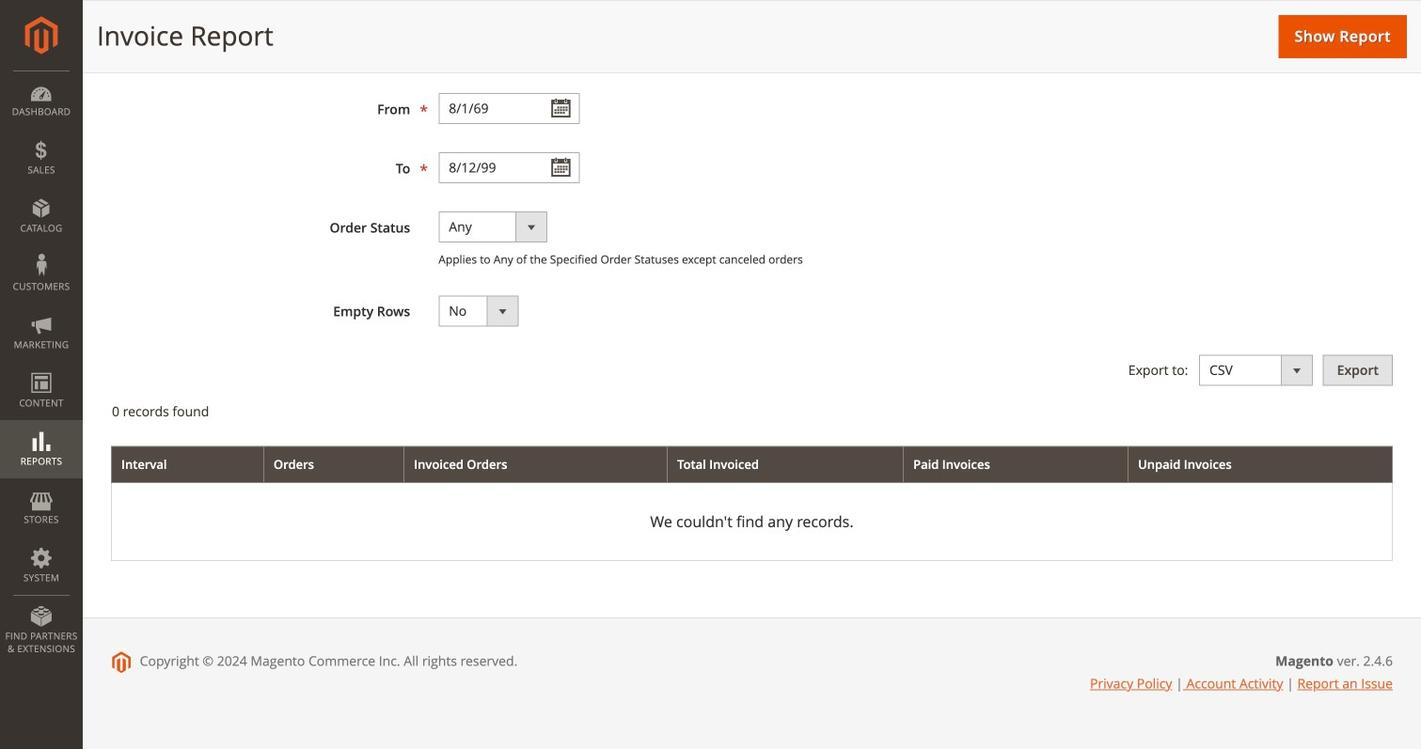 Task type: vqa. For each thing, say whether or not it's contained in the screenshot.
Menu Bar
yes



Task type: describe. For each thing, give the bounding box(es) containing it.
magento admin panel image
[[25, 16, 58, 55]]



Task type: locate. For each thing, give the bounding box(es) containing it.
None text field
[[439, 93, 580, 124], [439, 152, 580, 183], [439, 93, 580, 124], [439, 152, 580, 183]]

menu bar
[[0, 71, 83, 665]]



